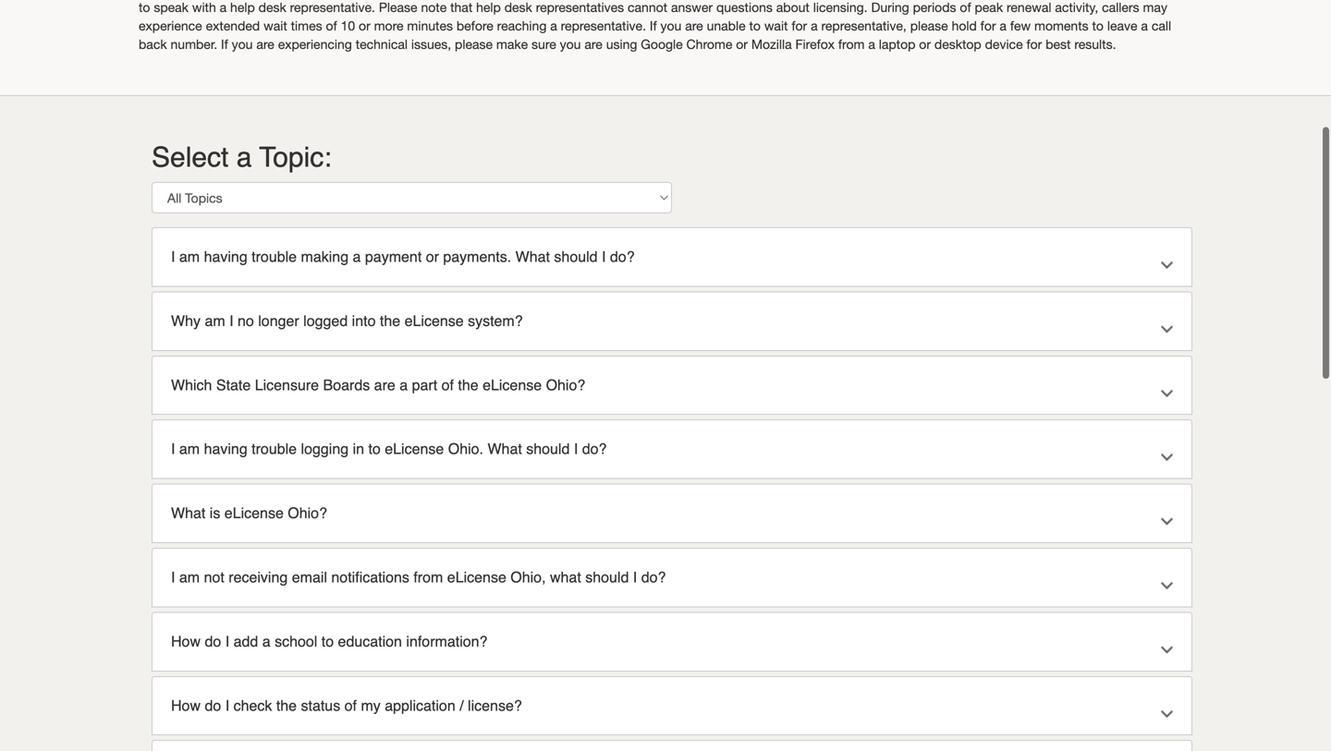 Task type: describe. For each thing, give the bounding box(es) containing it.
how do i add a school to education information?
[[171, 633, 488, 650]]

a right are
[[400, 376, 408, 394]]

my
[[361, 697, 381, 714]]

is
[[210, 505, 220, 522]]

elicense down system?
[[483, 376, 542, 394]]

making
[[301, 248, 349, 265]]

system?
[[468, 312, 523, 329]]

elicense left system?
[[404, 312, 464, 329]]

having for i am having trouble logging in to elicense ohio. what should i do?
[[204, 441, 247, 458]]

do? for i am having trouble logging in to elicense ohio. what should i do?
[[582, 441, 607, 458]]

which
[[171, 376, 212, 394]]

or
[[426, 248, 439, 265]]

to for education
[[321, 633, 334, 650]]

from
[[413, 569, 443, 586]]

no
[[238, 312, 254, 329]]

0 horizontal spatial of
[[344, 697, 357, 714]]

i am having trouble making a payment or payments. what should i do?
[[171, 248, 635, 265]]

into
[[352, 312, 376, 329]]

state
[[216, 376, 251, 394]]

do? for i am having trouble making a payment or payments. what should i do?
[[610, 248, 635, 265]]

why
[[171, 312, 201, 329]]

am for why am i no longer logged into the elicense system?
[[205, 312, 225, 329]]

having for i am having trouble making a payment or payments. what should i do?
[[204, 248, 247, 265]]

do for check
[[205, 697, 221, 714]]

i am not receiving email notifications from elicense ohio, what should i do?
[[171, 569, 666, 586]]

i am having trouble logging in to elicense ohio. what should i do?
[[171, 441, 607, 458]]

school
[[275, 633, 317, 650]]

information?
[[406, 633, 488, 650]]

why am i no longer logged into the elicense system?
[[171, 312, 523, 329]]

am for i am having trouble logging in to elicense ohio. what should i do?
[[179, 441, 200, 458]]

what for ohio.
[[488, 441, 522, 458]]

elicense right from
[[447, 569, 506, 586]]

payments.
[[443, 248, 511, 265]]

1 horizontal spatial ohio?
[[546, 376, 585, 394]]

elicense right is
[[224, 505, 284, 522]]

license?
[[468, 697, 522, 714]]

ohio.
[[448, 441, 483, 458]]

notifications
[[331, 569, 409, 586]]

2 horizontal spatial the
[[458, 376, 478, 394]]

licensure
[[255, 376, 319, 394]]



Task type: vqa. For each thing, say whether or not it's contained in the screenshot.
the First
no



Task type: locate. For each thing, give the bounding box(es) containing it.
do left add
[[205, 633, 221, 650]]

boards
[[323, 376, 370, 394]]

i
[[171, 248, 175, 265], [602, 248, 606, 265], [229, 312, 233, 329], [171, 441, 175, 458], [574, 441, 578, 458], [171, 569, 175, 586], [633, 569, 637, 586], [225, 633, 229, 650], [225, 697, 229, 714]]

part
[[412, 376, 437, 394]]

1 horizontal spatial do?
[[610, 248, 635, 265]]

1 vertical spatial of
[[344, 697, 357, 714]]

1 horizontal spatial to
[[368, 441, 381, 458]]

not
[[204, 569, 224, 586]]

1 vertical spatial to
[[321, 633, 334, 650]]

a right the "making"
[[353, 248, 361, 265]]

do for add
[[205, 633, 221, 650]]

am left not
[[179, 569, 200, 586]]

trouble
[[252, 248, 297, 265], [252, 441, 297, 458]]

what
[[515, 248, 550, 265], [488, 441, 522, 458], [171, 505, 206, 522]]

1 vertical spatial do?
[[582, 441, 607, 458]]

topic:
[[259, 141, 331, 173]]

0 horizontal spatial the
[[276, 697, 297, 714]]

should for i am having trouble making a payment or payments. what should i do?
[[554, 248, 598, 265]]

2 vertical spatial the
[[276, 697, 297, 714]]

do?
[[610, 248, 635, 265], [582, 441, 607, 458], [641, 569, 666, 586]]

how for how do i check the status of my application / license?
[[171, 697, 201, 714]]

status
[[301, 697, 340, 714]]

logging
[[301, 441, 349, 458]]

education
[[338, 633, 402, 650]]

/
[[460, 697, 464, 714]]

the right the part
[[458, 376, 478, 394]]

do? for i am not receiving email notifications from elicense ohio, what should i do?
[[641, 569, 666, 586]]

check
[[233, 697, 272, 714]]

how left the check
[[171, 697, 201, 714]]

what is elicense ohio?
[[171, 505, 327, 522]]

2 vertical spatial should
[[585, 569, 629, 586]]

logged
[[303, 312, 348, 329]]

a
[[236, 141, 252, 173], [353, 248, 361, 265], [400, 376, 408, 394], [262, 633, 270, 650]]

having
[[204, 248, 247, 265], [204, 441, 247, 458]]

elicense left ohio.
[[385, 441, 444, 458]]

1 vertical spatial how
[[171, 697, 201, 714]]

am up why
[[179, 248, 200, 265]]

trouble left logging
[[252, 441, 297, 458]]

to for elicense
[[368, 441, 381, 458]]

am right why
[[205, 312, 225, 329]]

should
[[554, 248, 598, 265], [526, 441, 570, 458], [585, 569, 629, 586]]

ohio,
[[510, 569, 546, 586]]

1 horizontal spatial of
[[441, 376, 454, 394]]

0 vertical spatial having
[[204, 248, 247, 265]]

a right add
[[262, 633, 270, 650]]

0 vertical spatial should
[[554, 248, 598, 265]]

0 horizontal spatial to
[[321, 633, 334, 650]]

email
[[292, 569, 327, 586]]

1 how from the top
[[171, 633, 201, 650]]

1 horizontal spatial the
[[380, 312, 400, 329]]

how left add
[[171, 633, 201, 650]]

0 vertical spatial the
[[380, 312, 400, 329]]

what left is
[[171, 505, 206, 522]]

what for payments.
[[515, 248, 550, 265]]

2 having from the top
[[204, 441, 247, 458]]

the right the check
[[276, 697, 297, 714]]

add
[[233, 633, 258, 650]]

0 vertical spatial of
[[441, 376, 454, 394]]

0 vertical spatial what
[[515, 248, 550, 265]]

am for i am not receiving email notifications from elicense ohio, what should i do?
[[179, 569, 200, 586]]

to right in
[[368, 441, 381, 458]]

0 vertical spatial trouble
[[252, 248, 297, 265]]

trouble for logging
[[252, 441, 297, 458]]

0 vertical spatial how
[[171, 633, 201, 650]]

elicense
[[404, 312, 464, 329], [483, 376, 542, 394], [385, 441, 444, 458], [224, 505, 284, 522], [447, 569, 506, 586]]

1 do from the top
[[205, 633, 221, 650]]

to
[[368, 441, 381, 458], [321, 633, 334, 650]]

0 horizontal spatial do?
[[582, 441, 607, 458]]

having up no at the left of page
[[204, 248, 247, 265]]

2 do from the top
[[205, 697, 221, 714]]

2 vertical spatial what
[[171, 505, 206, 522]]

1 vertical spatial do
[[205, 697, 221, 714]]

of left my
[[344, 697, 357, 714]]

2 vertical spatial do?
[[641, 569, 666, 586]]

trouble left the "making"
[[252, 248, 297, 265]]

are
[[374, 376, 395, 394]]

which state licensure boards are a part of the elicense ohio?
[[171, 376, 585, 394]]

0 vertical spatial to
[[368, 441, 381, 458]]

am for i am having trouble making a payment or payments. what should i do?
[[179, 248, 200, 265]]

2 trouble from the top
[[252, 441, 297, 458]]

1 vertical spatial ohio?
[[288, 505, 327, 522]]

payment
[[365, 248, 422, 265]]

1 vertical spatial trouble
[[252, 441, 297, 458]]

should for i am not receiving email notifications from elicense ohio, what should i do?
[[585, 569, 629, 586]]

longer
[[258, 312, 299, 329]]

trouble for making
[[252, 248, 297, 265]]

having down state
[[204, 441, 247, 458]]

to right school
[[321, 633, 334, 650]]

do
[[205, 633, 221, 650], [205, 697, 221, 714]]

select a topic:
[[152, 141, 331, 173]]

the right into
[[380, 312, 400, 329]]

ohio?
[[546, 376, 585, 394], [288, 505, 327, 522]]

am down which
[[179, 441, 200, 458]]

1 vertical spatial the
[[458, 376, 478, 394]]

application
[[385, 697, 455, 714]]

1 trouble from the top
[[252, 248, 297, 265]]

of right the part
[[441, 376, 454, 394]]

0 horizontal spatial ohio?
[[288, 505, 327, 522]]

1 vertical spatial what
[[488, 441, 522, 458]]

am
[[179, 248, 200, 265], [205, 312, 225, 329], [179, 441, 200, 458], [179, 569, 200, 586]]

the
[[380, 312, 400, 329], [458, 376, 478, 394], [276, 697, 297, 714]]

what
[[550, 569, 581, 586]]

0 vertical spatial do
[[205, 633, 221, 650]]

do left the check
[[205, 697, 221, 714]]

2 horizontal spatial do?
[[641, 569, 666, 586]]

in
[[353, 441, 364, 458]]

what right ohio.
[[488, 441, 522, 458]]

1 having from the top
[[204, 248, 247, 265]]

should for i am having trouble logging in to elicense ohio. what should i do?
[[526, 441, 570, 458]]

how for how do i add a school to education information?
[[171, 633, 201, 650]]

receiving
[[229, 569, 288, 586]]

what right payments.
[[515, 248, 550, 265]]

0 vertical spatial do?
[[610, 248, 635, 265]]

how
[[171, 633, 201, 650], [171, 697, 201, 714]]

of
[[441, 376, 454, 394], [344, 697, 357, 714]]

1 vertical spatial should
[[526, 441, 570, 458]]

a left topic:
[[236, 141, 252, 173]]

2 how from the top
[[171, 697, 201, 714]]

0 vertical spatial ohio?
[[546, 376, 585, 394]]

how do i check the status of my application / license?
[[171, 697, 522, 714]]

1 vertical spatial having
[[204, 441, 247, 458]]

select
[[152, 141, 229, 173]]



